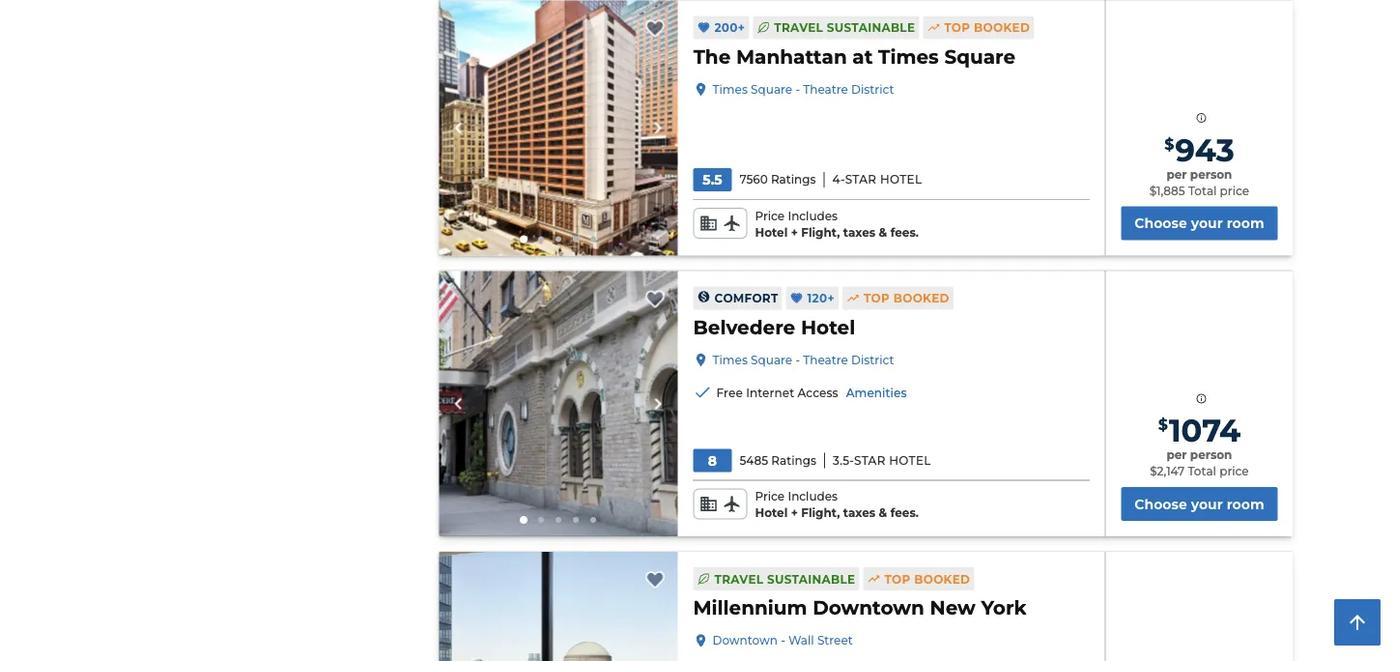 Task type: describe. For each thing, give the bounding box(es) containing it.
0 vertical spatial square
[[945, 45, 1016, 68]]

your for 1074
[[1192, 496, 1224, 513]]

+ for 943
[[791, 225, 798, 239]]

0 vertical spatial times
[[879, 45, 939, 68]]

0 vertical spatial travel sustainable
[[775, 20, 916, 34]]

1 vertical spatial times
[[713, 82, 748, 96]]

7560
[[740, 173, 768, 187]]

new
[[930, 596, 976, 620]]

choose for 1074
[[1135, 496, 1188, 513]]

free internet access amenities
[[717, 386, 907, 400]]

2 vertical spatial -
[[781, 634, 786, 648]]

1 theatre from the top
[[804, 82, 849, 96]]

go to image #3 image for 943
[[556, 236, 562, 242]]

hotel down the 120+
[[801, 315, 856, 339]]

& for 1074
[[879, 506, 888, 520]]

york
[[982, 596, 1027, 620]]

2 district from the top
[[852, 353, 895, 367]]

price for 1074
[[755, 490, 785, 504]]

top for 943
[[945, 20, 971, 34]]

total for 943
[[1189, 183, 1218, 197]]

go to image #1 image for 943
[[520, 235, 528, 243]]

total for 1074
[[1189, 464, 1217, 478]]

120+
[[808, 291, 835, 305]]

1 times square - theatre district from the top
[[713, 82, 895, 96]]

taxes for 943
[[844, 225, 876, 239]]

flight, for 1074
[[802, 506, 840, 520]]

$ for 943
[[1165, 134, 1175, 153]]

taxes for 1074
[[844, 506, 876, 520]]

ratings for 943
[[771, 173, 816, 187]]

ratings for 1074
[[772, 454, 817, 468]]

0 horizontal spatial downtown
[[713, 634, 778, 648]]

2 theatre from the top
[[804, 353, 849, 367]]

heart icon image for 200+
[[697, 21, 711, 34]]

1 vertical spatial square
[[751, 82, 793, 96]]

3.5-star hotel
[[833, 454, 932, 468]]

fees. for 943
[[891, 225, 919, 239]]

the
[[694, 45, 731, 68]]

hotel right the 4-
[[881, 173, 923, 187]]

amenities
[[847, 386, 907, 400]]

internet
[[746, 386, 795, 400]]

top booked for 943
[[945, 20, 1031, 34]]

at
[[853, 45, 873, 68]]

room for 1074
[[1227, 496, 1265, 513]]

1 vertical spatial sustainable
[[768, 572, 856, 586]]

& for 943
[[879, 225, 888, 239]]

access
[[798, 386, 839, 400]]

belvedere
[[694, 315, 796, 339]]

choose your room button for 943
[[1122, 206, 1279, 240]]

person for 943
[[1191, 167, 1233, 181]]

go to image #4 image for 943
[[573, 236, 579, 242]]

2 vertical spatial top
[[885, 572, 911, 586]]

5.5
[[703, 172, 723, 188]]

star for 943
[[846, 173, 877, 187]]

3 photo carousel region from the top
[[439, 552, 678, 661]]

per for 943
[[1167, 167, 1188, 181]]

fees. for 1074
[[891, 506, 919, 520]]

go to image #3 image for 1074
[[556, 517, 562, 523]]

0 vertical spatial -
[[796, 82, 800, 96]]

star for 1074
[[855, 454, 886, 468]]

go to image #5 image for 1074
[[591, 517, 596, 523]]

millennium downtown new york element
[[694, 595, 1027, 622]]

200+
[[715, 20, 746, 34]]



Task type: locate. For each thing, give the bounding box(es) containing it.
1 vertical spatial total
[[1189, 464, 1217, 478]]

times square - theatre district down "manhattan"
[[713, 82, 895, 96]]

$2,147
[[1151, 464, 1185, 478]]

0 vertical spatial facade/entrance image
[[439, 1, 678, 256]]

times down the
[[713, 82, 748, 96]]

hotel
[[881, 173, 923, 187], [755, 225, 788, 239], [801, 315, 856, 339], [890, 454, 932, 468], [755, 506, 788, 520]]

1 vertical spatial travel
[[715, 572, 764, 586]]

taxes
[[844, 225, 876, 239], [844, 506, 876, 520]]

star down amenities
[[855, 454, 886, 468]]

1 taxes from the top
[[844, 225, 876, 239]]

0 vertical spatial $
[[1165, 134, 1175, 153]]

2 go to image #4 image from the top
[[573, 517, 579, 523]]

sustainable up at in the top of the page
[[827, 20, 916, 34]]

0 vertical spatial person
[[1191, 167, 1233, 181]]

flight, down the 4-
[[802, 225, 840, 239]]

2 includes from the top
[[788, 490, 838, 504]]

1 vertical spatial top
[[864, 291, 890, 305]]

square
[[945, 45, 1016, 68], [751, 82, 793, 96], [751, 353, 793, 367]]

price includes hotel + flight, taxes & fees.
[[755, 209, 919, 239], [755, 490, 919, 520]]

+ down 5485 ratings
[[791, 506, 798, 520]]

choose your room
[[1135, 215, 1265, 232], [1135, 496, 1265, 513]]

1 vertical spatial star
[[855, 454, 886, 468]]

$
[[1165, 134, 1175, 153], [1159, 415, 1169, 434]]

$ 1074 per person $2,147 total price
[[1151, 412, 1250, 478]]

total
[[1189, 183, 1218, 197], [1189, 464, 1217, 478]]

0 vertical spatial price includes hotel + flight, taxes & fees.
[[755, 209, 919, 239]]

1 vertical spatial your
[[1192, 496, 1224, 513]]

room down $ 1074 per person $2,147 total price on the right bottom of page
[[1227, 496, 1265, 513]]

price for 943
[[1221, 183, 1250, 197]]

1 vertical spatial taxes
[[844, 506, 876, 520]]

per inside $ 1074 per person $2,147 total price
[[1167, 448, 1188, 462]]

1 vertical spatial go to image #2 image
[[538, 517, 544, 523]]

times up free
[[713, 353, 748, 367]]

1 vertical spatial flight,
[[802, 506, 840, 520]]

total inside $ 943 per person $1,885 total price
[[1189, 183, 1218, 197]]

1 includes from the top
[[788, 209, 838, 223]]

heart icon image left 200+
[[697, 21, 711, 34]]

heart icon image
[[697, 21, 711, 34], [790, 292, 804, 305]]

1 choose your room button from the top
[[1122, 206, 1279, 240]]

room
[[1227, 215, 1265, 232], [1227, 496, 1265, 513]]

2 flight, from the top
[[802, 506, 840, 520]]

your down $ 1074 per person $2,147 total price on the right bottom of page
[[1192, 496, 1224, 513]]

downtown up street
[[813, 596, 925, 620]]

times square - theatre district up the free internet access amenities
[[713, 353, 895, 367]]

$1,885
[[1150, 183, 1186, 197]]

2 photo carousel region from the top
[[439, 271, 678, 537]]

0 vertical spatial booked
[[975, 20, 1031, 34]]

0 vertical spatial includes
[[788, 209, 838, 223]]

1 room from the top
[[1227, 215, 1265, 232]]

the manhattan at times square element
[[694, 43, 1016, 70]]

1 vertical spatial price
[[1220, 464, 1250, 478]]

$ left 1074
[[1159, 415, 1169, 434]]

1 vertical spatial $
[[1159, 415, 1169, 434]]

1 price from the top
[[755, 209, 785, 223]]

0 vertical spatial your
[[1192, 215, 1224, 232]]

0 vertical spatial price
[[755, 209, 785, 223]]

top for 1074
[[864, 291, 890, 305]]

0 vertical spatial top booked
[[945, 20, 1031, 34]]

5485
[[740, 454, 769, 468]]

1 vertical spatial go to image #5 image
[[591, 517, 596, 523]]

choose your room down $2,147
[[1135, 496, 1265, 513]]

total inside $ 1074 per person $2,147 total price
[[1189, 464, 1217, 478]]

go to image #2 image for 1074
[[538, 517, 544, 523]]

- down "manhattan"
[[796, 82, 800, 96]]

go to image #2 image for 943
[[538, 236, 544, 242]]

go to image #4 image
[[573, 236, 579, 242], [573, 517, 579, 523]]

+
[[791, 225, 798, 239], [791, 506, 798, 520]]

2 go to image #2 image from the top
[[538, 517, 544, 523]]

2 choose your room button from the top
[[1122, 487, 1279, 521]]

1 vertical spatial per
[[1167, 448, 1188, 462]]

1 vertical spatial fees.
[[891, 506, 919, 520]]

choose your room for 943
[[1135, 215, 1265, 232]]

0 vertical spatial flight,
[[802, 225, 840, 239]]

1 vertical spatial travel sustainable
[[715, 572, 856, 586]]

facade/entrance image for 943
[[439, 1, 678, 256]]

per up $2,147
[[1167, 448, 1188, 462]]

millennium
[[694, 596, 808, 620]]

0 vertical spatial total
[[1189, 183, 1218, 197]]

choose your room button for 1074
[[1122, 487, 1279, 521]]

choose your room button down $2,147
[[1122, 487, 1279, 521]]

2 room from the top
[[1227, 496, 1265, 513]]

+ down 7560 ratings
[[791, 225, 798, 239]]

top
[[945, 20, 971, 34], [864, 291, 890, 305], [885, 572, 911, 586]]

room down $ 943 per person $1,885 total price
[[1227, 215, 1265, 232]]

price down 943
[[1221, 183, 1250, 197]]

price includes hotel + flight, taxes & fees. for 1074
[[755, 490, 919, 520]]

2 price from the top
[[755, 490, 785, 504]]

downtown down millennium
[[713, 634, 778, 648]]

wall
[[789, 634, 815, 648]]

0 vertical spatial heart icon image
[[697, 21, 711, 34]]

2 go to image #1 image from the top
[[520, 516, 528, 524]]

go to image #5 image
[[591, 236, 596, 242], [591, 517, 596, 523]]

top booked for 1074
[[864, 291, 950, 305]]

1 go to image #4 image from the top
[[573, 236, 579, 242]]

& down the "4-star hotel"
[[879, 225, 888, 239]]

4-star hotel
[[833, 173, 923, 187]]

2 + from the top
[[791, 506, 798, 520]]

1 facade/entrance image from the top
[[439, 1, 678, 256]]

1 vertical spatial choose your room button
[[1122, 487, 1279, 521]]

person for 1074
[[1191, 448, 1233, 462]]

0 vertical spatial theatre
[[804, 82, 849, 96]]

2 taxes from the top
[[844, 506, 876, 520]]

0 vertical spatial choose your room button
[[1122, 206, 1279, 240]]

per
[[1167, 167, 1188, 181], [1167, 448, 1188, 462]]

0 vertical spatial downtown
[[813, 596, 925, 620]]

0 vertical spatial travel
[[775, 20, 824, 34]]

4-
[[833, 173, 846, 187]]

$ 943 per person $1,885 total price
[[1150, 131, 1250, 197]]

0 horizontal spatial travel
[[715, 572, 764, 586]]

price includes hotel + flight, taxes & fees. down the 4-
[[755, 209, 919, 239]]

your for 943
[[1192, 215, 1224, 232]]

booked for 1074
[[894, 291, 950, 305]]

ratings
[[771, 173, 816, 187], [772, 454, 817, 468]]

2 & from the top
[[879, 506, 888, 520]]

1 vertical spatial &
[[879, 506, 888, 520]]

choose
[[1135, 215, 1188, 232], [1135, 496, 1188, 513]]

includes for 943
[[788, 209, 838, 223]]

1 vertical spatial room
[[1227, 496, 1265, 513]]

943
[[1176, 131, 1235, 169]]

2 vertical spatial square
[[751, 353, 793, 367]]

fees. down the "4-star hotel"
[[891, 225, 919, 239]]

district up amenities
[[852, 353, 895, 367]]

2 vertical spatial times
[[713, 353, 748, 367]]

2 go to image #3 image from the top
[[556, 517, 562, 523]]

1 go to image #5 image from the top
[[591, 236, 596, 242]]

theatre
[[804, 82, 849, 96], [804, 353, 849, 367]]

includes down 3.5-
[[788, 490, 838, 504]]

2 price from the top
[[1220, 464, 1250, 478]]

0 vertical spatial star
[[846, 173, 877, 187]]

1 district from the top
[[852, 82, 895, 96]]

star
[[846, 173, 877, 187], [855, 454, 886, 468]]

per for 1074
[[1167, 448, 1188, 462]]

manhattan
[[737, 45, 848, 68]]

2 person from the top
[[1191, 448, 1233, 462]]

sustainable
[[827, 20, 916, 34], [768, 572, 856, 586]]

price down 7560 ratings
[[755, 209, 785, 223]]

0 vertical spatial top
[[945, 20, 971, 34]]

1 vertical spatial photo carousel region
[[439, 271, 678, 537]]

2 total from the top
[[1189, 464, 1217, 478]]

1 vertical spatial includes
[[788, 490, 838, 504]]

1 go to image #2 image from the top
[[538, 236, 544, 242]]

- up the free internet access amenities
[[796, 353, 800, 367]]

theatre up access
[[804, 353, 849, 367]]

flight, for 943
[[802, 225, 840, 239]]

0 vertical spatial +
[[791, 225, 798, 239]]

travel
[[775, 20, 824, 34], [715, 572, 764, 586]]

travel up millennium
[[715, 572, 764, 586]]

1 vertical spatial price includes hotel + flight, taxes & fees.
[[755, 490, 919, 520]]

0 vertical spatial fees.
[[891, 225, 919, 239]]

1 horizontal spatial heart icon image
[[790, 292, 804, 305]]

2 your from the top
[[1192, 496, 1224, 513]]

$ inside $ 1074 per person $2,147 total price
[[1159, 415, 1169, 434]]

choose your room down $1,885
[[1135, 215, 1265, 232]]

photo carousel region for 1074
[[439, 271, 678, 537]]

facade/entrance image for 1074
[[439, 271, 678, 537]]

per up $1,885
[[1167, 167, 1188, 181]]

heart icon image left the 120+
[[790, 292, 804, 305]]

1 vertical spatial choose
[[1135, 496, 1188, 513]]

your down $ 943 per person $1,885 total price
[[1192, 215, 1224, 232]]

1 choose from the top
[[1135, 215, 1188, 232]]

district
[[852, 82, 895, 96], [852, 353, 895, 367]]

go to image #3 image
[[556, 236, 562, 242], [556, 517, 562, 523]]

0 vertical spatial go to image #3 image
[[556, 236, 562, 242]]

person
[[1191, 167, 1233, 181], [1191, 448, 1233, 462]]

1 go to image #1 image from the top
[[520, 235, 528, 243]]

2 choose from the top
[[1135, 496, 1188, 513]]

facade/entrance image
[[439, 1, 678, 256], [439, 271, 678, 537]]

1 & from the top
[[879, 225, 888, 239]]

0 vertical spatial go to image #1 image
[[520, 235, 528, 243]]

& down 3.5-star hotel
[[879, 506, 888, 520]]

comfort
[[715, 291, 779, 305]]

1 fees. from the top
[[891, 225, 919, 239]]

travel sustainable
[[775, 20, 916, 34], [715, 572, 856, 586]]

travel sustainable up the manhattan at times square
[[775, 20, 916, 34]]

0 vertical spatial per
[[1167, 167, 1188, 181]]

the manhattan at times square
[[694, 45, 1016, 68]]

flight,
[[802, 225, 840, 239], [802, 506, 840, 520]]

1 horizontal spatial downtown
[[813, 596, 925, 620]]

1 total from the top
[[1189, 183, 1218, 197]]

1 vertical spatial downtown
[[713, 634, 778, 648]]

1 vertical spatial go to image #3 image
[[556, 517, 562, 523]]

1 price from the top
[[1221, 183, 1250, 197]]

2 fees. from the top
[[891, 506, 919, 520]]

travel sustainable up millennium
[[715, 572, 856, 586]]

1 go to image #3 image from the top
[[556, 236, 562, 242]]

2 vertical spatial photo carousel region
[[439, 552, 678, 661]]

price down 1074
[[1220, 464, 1250, 478]]

1 vertical spatial times square - theatre district
[[713, 353, 895, 367]]

fees.
[[891, 225, 919, 239], [891, 506, 919, 520]]

your
[[1192, 215, 1224, 232], [1192, 496, 1224, 513]]

top booked
[[945, 20, 1031, 34], [864, 291, 950, 305], [885, 572, 971, 586]]

$ left 943
[[1165, 134, 1175, 153]]

1 choose your room from the top
[[1135, 215, 1265, 232]]

0 vertical spatial choose
[[1135, 215, 1188, 232]]

0 vertical spatial photo carousel region
[[439, 1, 678, 256]]

price includes hotel + flight, taxes & fees. for 943
[[755, 209, 919, 239]]

star right 7560 ratings
[[846, 173, 877, 187]]

theatre down the manhattan at times square element
[[804, 82, 849, 96]]

price inside $ 1074 per person $2,147 total price
[[1220, 464, 1250, 478]]

+ for 1074
[[791, 506, 798, 520]]

2 vertical spatial top booked
[[885, 572, 971, 586]]

1 per from the top
[[1167, 167, 1188, 181]]

person inside $ 1074 per person $2,147 total price
[[1191, 448, 1233, 462]]

choose your room button down $1,885
[[1122, 206, 1279, 240]]

times square - theatre district
[[713, 82, 895, 96], [713, 353, 895, 367]]

travel up "manhattan"
[[775, 20, 824, 34]]

3.5-
[[833, 454, 855, 468]]

price for 1074
[[1220, 464, 1250, 478]]

hotel down 5485 ratings
[[755, 506, 788, 520]]

price inside $ 943 per person $1,885 total price
[[1221, 183, 1250, 197]]

1 vertical spatial price
[[755, 490, 785, 504]]

- left wall
[[781, 634, 786, 648]]

0 vertical spatial district
[[852, 82, 895, 96]]

flight, down 3.5-
[[802, 506, 840, 520]]

8
[[708, 453, 717, 469]]

1 photo carousel region from the top
[[439, 1, 678, 256]]

$ inside $ 943 per person $1,885 total price
[[1165, 134, 1175, 153]]

go to image #5 image for 943
[[591, 236, 596, 242]]

1 + from the top
[[791, 225, 798, 239]]

total right $2,147
[[1189, 464, 1217, 478]]

2 facade/entrance image from the top
[[439, 271, 678, 537]]

0 vertical spatial times square - theatre district
[[713, 82, 895, 96]]

per inside $ 943 per person $1,885 total price
[[1167, 167, 1188, 181]]

belvedere hotel
[[694, 315, 856, 339]]

includes down the 4-
[[788, 209, 838, 223]]

0 vertical spatial &
[[879, 225, 888, 239]]

1 vertical spatial top booked
[[864, 291, 950, 305]]

booked
[[975, 20, 1031, 34], [894, 291, 950, 305], [915, 572, 971, 586]]

price for 943
[[755, 209, 785, 223]]

millennium downtown new york
[[694, 596, 1027, 620]]

0 vertical spatial go to image #5 image
[[591, 236, 596, 242]]

photo carousel region for 943
[[439, 1, 678, 256]]

0 vertical spatial choose your room
[[1135, 215, 1265, 232]]

-
[[796, 82, 800, 96], [796, 353, 800, 367], [781, 634, 786, 648]]

choose your room for 1074
[[1135, 496, 1265, 513]]

1 your from the top
[[1192, 215, 1224, 232]]

room for 943
[[1227, 215, 1265, 232]]

choose your room button
[[1122, 206, 1279, 240], [1122, 487, 1279, 521]]

go to image #1 image
[[520, 235, 528, 243], [520, 516, 528, 524]]

5485 ratings
[[740, 454, 817, 468]]

2 price includes hotel + flight, taxes & fees. from the top
[[755, 490, 919, 520]]

1 vertical spatial booked
[[894, 291, 950, 305]]

fees. down 3.5-star hotel
[[891, 506, 919, 520]]

taxes down 3.5-
[[844, 506, 876, 520]]

downtown - wall street
[[713, 634, 853, 648]]

1 vertical spatial choose your room
[[1135, 496, 1265, 513]]

1 vertical spatial go to image #4 image
[[573, 517, 579, 523]]

district down at in the top of the page
[[852, 82, 895, 96]]

0 vertical spatial ratings
[[771, 173, 816, 187]]

ratings right 7560
[[771, 173, 816, 187]]

photo carousel region
[[439, 1, 678, 256], [439, 271, 678, 537], [439, 552, 678, 661]]

&
[[879, 225, 888, 239], [879, 506, 888, 520]]

1 vertical spatial district
[[852, 353, 895, 367]]

booked for 943
[[975, 20, 1031, 34]]

0 vertical spatial go to image #2 image
[[538, 236, 544, 242]]

go to image #4 image for 1074
[[573, 517, 579, 523]]

1 vertical spatial +
[[791, 506, 798, 520]]

1 vertical spatial facade/entrance image
[[439, 271, 678, 537]]

hotel down 7560 ratings
[[755, 225, 788, 239]]

ratings right 5485
[[772, 454, 817, 468]]

choose down $1,885
[[1135, 215, 1188, 232]]

includes
[[788, 209, 838, 223], [788, 490, 838, 504]]

1 vertical spatial -
[[796, 353, 800, 367]]

1 price includes hotel + flight, taxes & fees. from the top
[[755, 209, 919, 239]]

price
[[1221, 183, 1250, 197], [1220, 464, 1250, 478]]

7560 ratings
[[740, 173, 816, 187]]

total right $1,885
[[1189, 183, 1218, 197]]

choose for 943
[[1135, 215, 1188, 232]]

0 vertical spatial price
[[1221, 183, 1250, 197]]

taxes down the "4-star hotel"
[[844, 225, 876, 239]]

1 vertical spatial theatre
[[804, 353, 849, 367]]

2 choose your room from the top
[[1135, 496, 1265, 513]]

1 person from the top
[[1191, 167, 1233, 181]]

0 vertical spatial sustainable
[[827, 20, 916, 34]]

times
[[879, 45, 939, 68], [713, 82, 748, 96], [713, 353, 748, 367]]

2 times square - theatre district from the top
[[713, 353, 895, 367]]

$ for 1074
[[1159, 415, 1169, 434]]

street
[[818, 634, 853, 648]]

heart icon image for 120+
[[790, 292, 804, 305]]

price includes hotel + flight, taxes & fees. down 3.5-
[[755, 490, 919, 520]]

1 horizontal spatial travel
[[775, 20, 824, 34]]

choose down $2,147
[[1135, 496, 1188, 513]]

hotel right 3.5-
[[890, 454, 932, 468]]

0 vertical spatial taxes
[[844, 225, 876, 239]]

2 per from the top
[[1167, 448, 1188, 462]]

price down 5485 ratings
[[755, 490, 785, 504]]

go to image #1 image for 1074
[[520, 516, 528, 524]]

downtown
[[813, 596, 925, 620], [713, 634, 778, 648]]

person inside $ 943 per person $1,885 total price
[[1191, 167, 1233, 181]]

2 go to image #5 image from the top
[[591, 517, 596, 523]]

1074
[[1170, 412, 1241, 450]]

1 vertical spatial person
[[1191, 448, 1233, 462]]

1 vertical spatial heart icon image
[[790, 292, 804, 305]]

2 vertical spatial booked
[[915, 572, 971, 586]]

free
[[717, 386, 743, 400]]

1 flight, from the top
[[802, 225, 840, 239]]

1 vertical spatial go to image #1 image
[[520, 516, 528, 524]]

includes for 1074
[[788, 490, 838, 504]]

belvedere hotel element
[[694, 314, 856, 341]]

price
[[755, 209, 785, 223], [755, 490, 785, 504]]

go to image #2 image
[[538, 236, 544, 242], [538, 517, 544, 523]]

sustainable up 'millennium downtown new york'
[[768, 572, 856, 586]]

0 horizontal spatial heart icon image
[[697, 21, 711, 34]]

downtown inside millennium downtown new york element
[[813, 596, 925, 620]]

0 vertical spatial go to image #4 image
[[573, 236, 579, 242]]

times right at in the top of the page
[[879, 45, 939, 68]]

1 vertical spatial ratings
[[772, 454, 817, 468]]

0 vertical spatial room
[[1227, 215, 1265, 232]]



Task type: vqa. For each thing, say whether or not it's contained in the screenshot.
Choose your room for 943
yes



